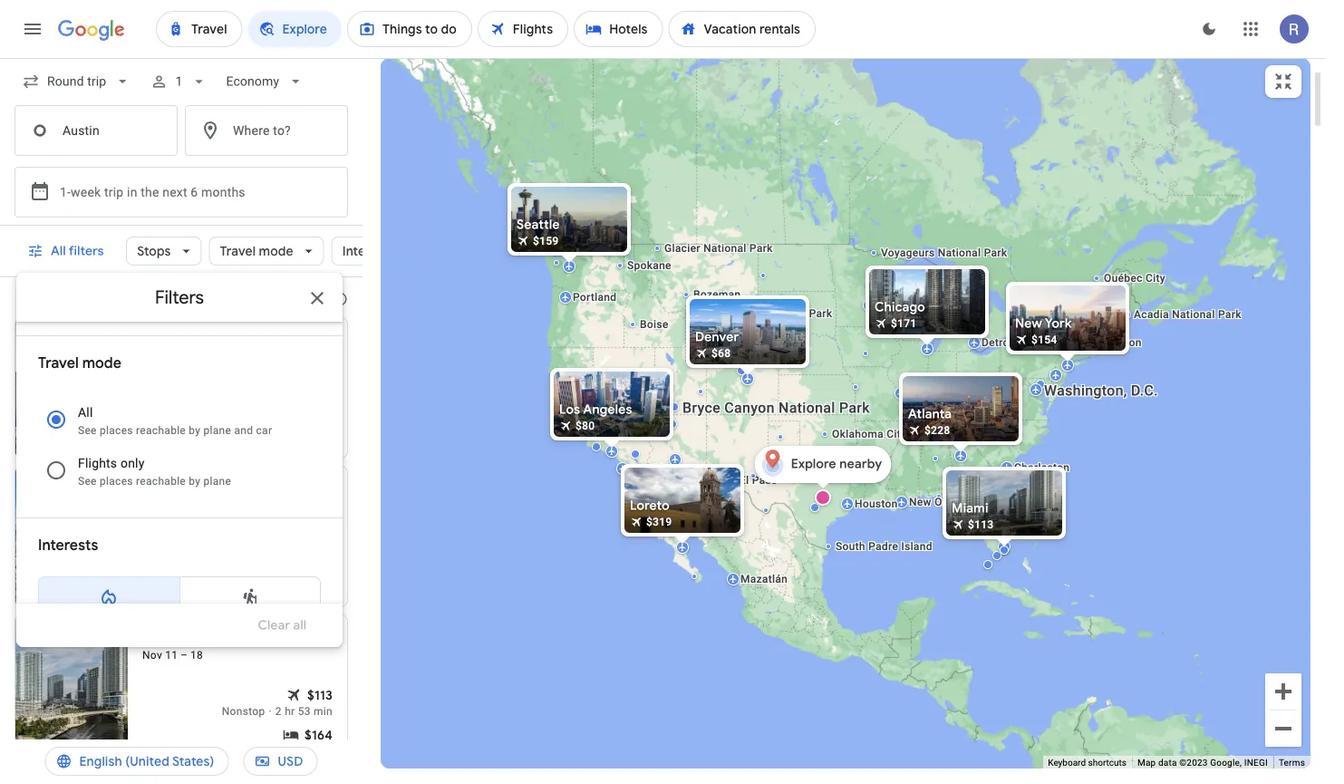 Task type: vqa. For each thing, say whether or not it's contained in the screenshot.
shortcuts
yes



Task type: describe. For each thing, give the bounding box(es) containing it.
travel mode for travel mode option group
[[38, 354, 121, 373]]

québec city
[[1104, 272, 1165, 285]]

st.
[[908, 387, 922, 400]]

2
[[275, 705, 282, 718]]

park for yellowstone national park
[[809, 307, 832, 320]]

spokane
[[627, 259, 671, 272]]

terms
[[1279, 757, 1305, 768]]

1-week trip in the next 6 months button
[[15, 167, 348, 218]]

filters
[[155, 286, 204, 309]]

oklahoma city
[[832, 428, 907, 440]]

next
[[162, 184, 187, 199]]

trip
[[104, 184, 124, 199]]

$171
[[891, 317, 917, 330]]

all for all filters
[[51, 243, 66, 259]]

see inside flights only see places reachable by plane
[[78, 475, 97, 488]]

all for all see places reachable by plane and car
[[78, 405, 93, 420]]

english (united states)
[[79, 753, 214, 770]]

travel mode for travel mode popup button
[[219, 243, 293, 259]]

houston
[[855, 498, 898, 510]]

$143
[[305, 578, 333, 595]]

english (united states) button
[[45, 740, 229, 783]]

113 US dollars text field
[[307, 686, 333, 704]]

acadia national park
[[1134, 308, 1242, 321]]

toronto
[[1020, 318, 1059, 331]]

bozeman
[[693, 288, 741, 301]]

inegi
[[1244, 757, 1268, 768]]

see inside the all see places reachable by plane and car
[[78, 424, 97, 437]]

los
[[559, 402, 580, 418]]

all filters
[[51, 243, 104, 259]]

washington,
[[1044, 382, 1127, 399]]

nonstop
[[222, 705, 265, 718]]

1-
[[60, 184, 71, 199]]

by inside the all see places reachable by plane and car
[[189, 424, 201, 437]]

reachable inside the all see places reachable by plane and car
[[136, 424, 186, 437]]

glacier
[[664, 242, 700, 255]]

los angeles
[[559, 402, 632, 418]]

park for acadia national park
[[1218, 308, 1242, 321]]

keyboard shortcuts
[[1048, 757, 1127, 768]]

québec
[[1104, 272, 1143, 285]]

francisco
[[598, 398, 648, 411]]

about these results image
[[318, 277, 362, 321]]

minneapolis
[[876, 299, 939, 312]]

$159
[[533, 235, 559, 247]]

close dialog image
[[306, 287, 328, 309]]

164 US dollars text field
[[304, 726, 333, 744]]

dallas
[[840, 461, 872, 474]]

1
[[175, 74, 182, 89]]

yellowstone national park
[[698, 307, 832, 320]]

explore
[[791, 456, 836, 472]]

80 US dollars text field
[[576, 420, 595, 432]]

all filters button
[[16, 229, 118, 273]]

1 vertical spatial interests
[[38, 536, 98, 555]]

hr
[[285, 705, 295, 718]]

charleston
[[1014, 461, 1070, 474]]

$164
[[304, 727, 333, 743]]

states)
[[172, 753, 214, 770]]

explore nearby
[[791, 456, 882, 472]]

diego
[[652, 462, 682, 475]]

car
[[256, 424, 272, 437]]

washington, d.c.
[[1044, 382, 1158, 399]]

only
[[121, 455, 145, 470]]

voyageurs
[[881, 247, 935, 259]]

none text field inside filters form
[[15, 105, 178, 156]]

places inside flights only see places reachable by plane
[[100, 475, 133, 488]]

angeles
[[583, 402, 632, 418]]

keyboard shortcuts button
[[1048, 756, 1127, 769]]

loading results progress bar
[[0, 58, 1325, 62]]

montreal
[[1079, 291, 1125, 304]]

$68
[[712, 347, 731, 360]]

flights only see places reachable by plane
[[78, 455, 231, 488]]

154 US dollars text field
[[1031, 334, 1057, 346]]

1 button
[[143, 60, 215, 103]]

bryce
[[682, 399, 721, 416]]

by inside flights only see places reachable by plane
[[189, 475, 201, 488]]

results
[[291, 293, 325, 305]]

national up "explore"
[[779, 399, 835, 416]]

these
[[260, 293, 288, 305]]

interests inside popup button
[[342, 243, 395, 259]]

$80
[[576, 420, 595, 432]]

$113 for $113 text box
[[307, 687, 333, 703]]

canyon
[[724, 399, 775, 416]]

view smaller map image
[[1273, 71, 1294, 92]]

orleans
[[935, 496, 974, 508]]

bryce canyon national park
[[682, 399, 870, 416]]

san for san diego
[[630, 462, 649, 475]]

national for glacier
[[703, 242, 747, 255]]

map region
[[207, 0, 1325, 783]]

228 US dollars text field
[[924, 424, 950, 437]]

usd button
[[243, 740, 318, 783]]

louis
[[925, 387, 953, 400]]

seattle
[[517, 217, 560, 233]]

el
[[740, 474, 749, 487]]

park for voyageurs national park
[[984, 247, 1007, 259]]

68 US dollars text field
[[712, 347, 731, 360]]

new york inside "map" region
[[1015, 315, 1072, 332]]

0 horizontal spatial denver
[[142, 481, 191, 499]]

2 hr 53 min
[[275, 705, 333, 718]]

san francisco
[[576, 398, 648, 411]]

171 US dollars text field
[[891, 317, 917, 330]]

detroit
[[982, 336, 1016, 349]]

mode for travel mode popup button
[[258, 243, 293, 259]]



Task type: locate. For each thing, give the bounding box(es) containing it.
nov
[[142, 649, 162, 662]]

1 horizontal spatial all
[[78, 405, 93, 420]]

travel mode
[[219, 243, 293, 259], [38, 354, 121, 373]]

all
[[51, 243, 66, 259], [78, 405, 93, 420]]

denver inside "map" region
[[695, 329, 739, 345]]

chicago
[[875, 299, 925, 315]]

orlando
[[999, 512, 1039, 525]]

map data ©2023 google, inegi
[[1137, 757, 1268, 768]]

53
[[298, 705, 311, 718]]

atlanta
[[908, 406, 952, 422]]

york inside button
[[176, 332, 206, 351]]

new york down filters
[[142, 332, 206, 351]]

1 reachable from the top
[[136, 424, 186, 437]]

1 vertical spatial travel
[[38, 354, 79, 373]]

new left orleans
[[909, 496, 932, 508]]

1 horizontal spatial mode
[[258, 243, 293, 259]]

the
[[141, 184, 159, 199]]

acadia
[[1134, 308, 1169, 321]]

1 vertical spatial miami
[[142, 629, 184, 648]]

see down flights
[[78, 475, 97, 488]]

change appearance image
[[1187, 7, 1231, 51]]

new down filters
[[142, 332, 173, 351]]

None field
[[15, 65, 139, 98], [219, 65, 312, 98], [15, 65, 139, 98], [219, 65, 312, 98]]

travel mode option group
[[38, 394, 321, 496]]

0 vertical spatial by
[[189, 424, 201, 437]]

$113 for $113 text field
[[968, 518, 994, 531]]

1 vertical spatial travel mode
[[38, 354, 121, 373]]

tahoe
[[627, 381, 658, 393]]

york down filters
[[176, 332, 206, 351]]

san left diego
[[630, 462, 649, 475]]

flights
[[78, 455, 117, 470]]

york inside "map" region
[[1045, 315, 1072, 332]]

1-week trip in the next 6 months
[[60, 184, 245, 199]]

denver up $68
[[695, 329, 739, 345]]

in
[[127, 184, 137, 199]]

None text field
[[15, 105, 178, 156]]

new
[[1015, 315, 1042, 332], [142, 332, 173, 351], [909, 496, 932, 508]]

143 US dollars text field
[[305, 577, 333, 595]]

0 vertical spatial interests
[[342, 243, 395, 259]]

interests option group
[[38, 576, 321, 772]]

0 vertical spatial places
[[100, 424, 133, 437]]

south padre island
[[836, 540, 932, 553]]

mode for travel mode option group
[[82, 354, 121, 373]]

113 US dollars text field
[[968, 518, 994, 531]]

lake
[[600, 381, 624, 393]]

places down the "only"
[[100, 475, 133, 488]]

1 vertical spatial places
[[100, 475, 133, 488]]

miami up the nov
[[142, 629, 184, 648]]

duluth
[[888, 272, 922, 285]]

park left chicago at the top right
[[809, 307, 832, 320]]

2 by from the top
[[189, 475, 201, 488]]

denver
[[695, 329, 739, 345], [142, 481, 191, 499]]

1 horizontal spatial new york
[[1015, 315, 1072, 332]]

usd
[[278, 753, 303, 770]]

1 horizontal spatial city
[[1146, 272, 1165, 285]]

national for voyageurs
[[938, 247, 981, 259]]

new york button
[[15, 317, 348, 459]]

1 horizontal spatial miami
[[952, 500, 989, 517]]

south
[[836, 540, 865, 553]]

11 – 18
[[165, 649, 203, 662]]

national right glacier
[[703, 242, 747, 255]]

new up '$154' text box
[[1015, 315, 1042, 332]]

0 horizontal spatial $113
[[307, 687, 333, 703]]

0 horizontal spatial interests
[[38, 536, 98, 555]]

plane inside flights only see places reachable by plane
[[203, 475, 231, 488]]

by down the all see places reachable by plane and car
[[189, 475, 201, 488]]

see up flights
[[78, 424, 97, 437]]

portland
[[573, 291, 617, 304]]

$154
[[1031, 334, 1057, 346]]

1 vertical spatial by
[[189, 475, 201, 488]]

plane inside the all see places reachable by plane and car
[[203, 424, 231, 437]]

$113 up min
[[307, 687, 333, 703]]

filters
[[69, 243, 104, 259]]

1 horizontal spatial travel
[[219, 243, 255, 259]]

0 horizontal spatial travel
[[38, 354, 79, 373]]

0 vertical spatial reachable
[[136, 424, 186, 437]]

1 horizontal spatial interests
[[342, 243, 395, 259]]

denver down the "only"
[[142, 481, 191, 499]]

plane
[[203, 424, 231, 437], [203, 475, 231, 488]]

park right 'acadia'
[[1218, 308, 1242, 321]]

park for glacier national park
[[750, 242, 773, 255]]

1 horizontal spatial denver
[[695, 329, 739, 345]]

1 vertical spatial $113
[[307, 687, 333, 703]]

0 vertical spatial travel
[[219, 243, 255, 259]]

english
[[79, 753, 122, 770]]

miami for miami
[[952, 500, 989, 517]]

1 horizontal spatial new
[[909, 496, 932, 508]]

el paso
[[740, 474, 778, 487]]

park up oklahoma
[[839, 399, 870, 416]]

new york up the $154 on the right of the page
[[1015, 315, 1072, 332]]

new orleans
[[909, 496, 974, 508]]

travel mode button
[[209, 229, 324, 273]]

plane left and
[[203, 424, 231, 437]]

0 horizontal spatial new
[[142, 332, 173, 351]]

travel
[[219, 243, 255, 259], [38, 354, 79, 373]]

and
[[234, 424, 253, 437]]

©2023
[[1179, 757, 1208, 768]]

all up flights
[[78, 405, 93, 420]]

1 vertical spatial mode
[[82, 354, 121, 373]]

min
[[314, 705, 333, 718]]

1 plane from the top
[[203, 424, 231, 437]]

interests down flights
[[38, 536, 98, 555]]

0 horizontal spatial york
[[176, 332, 206, 351]]

2 plane from the top
[[203, 475, 231, 488]]

national for yellowstone
[[763, 307, 806, 320]]

new york inside button
[[142, 332, 206, 351]]

national for acadia
[[1172, 308, 1215, 321]]

2 places from the top
[[100, 475, 133, 488]]

places inside the all see places reachable by plane and car
[[100, 424, 133, 437]]

1 vertical spatial city
[[887, 428, 907, 440]]

all inside the all see places reachable by plane and car
[[78, 405, 93, 420]]

city
[[1146, 272, 1165, 285], [887, 428, 907, 440]]

$228
[[924, 424, 950, 437]]

1 horizontal spatial san
[[630, 462, 649, 475]]

0 horizontal spatial travel mode
[[38, 354, 121, 373]]

319 US dollars text field
[[646, 516, 672, 528]]

0 horizontal spatial san
[[576, 398, 595, 411]]

$113 down orleans
[[968, 518, 994, 531]]

city for québec city
[[1146, 272, 1165, 285]]

san for san francisco
[[576, 398, 595, 411]]

island
[[901, 540, 932, 553]]

159 US dollars text field
[[533, 235, 559, 247]]

travel inside travel mode popup button
[[219, 243, 255, 259]]

about
[[226, 293, 257, 305]]

plane down the all see places reachable by plane and car
[[203, 475, 231, 488]]

places up the "only"
[[100, 424, 133, 437]]

0 vertical spatial $113
[[968, 518, 994, 531]]

by left and
[[189, 424, 201, 437]]

$113
[[968, 518, 994, 531], [307, 687, 333, 703]]

0 vertical spatial miami
[[952, 500, 989, 517]]

filters form
[[0, 58, 363, 226]]

voyageurs national park
[[881, 247, 1007, 259]]

0 vertical spatial city
[[1146, 272, 1165, 285]]

1 vertical spatial reachable
[[136, 475, 186, 488]]

0 vertical spatial mode
[[258, 243, 293, 259]]

places
[[100, 424, 133, 437], [100, 475, 133, 488]]

all left the filters on the left top of the page
[[51, 243, 66, 259]]

0 vertical spatial san
[[576, 398, 595, 411]]

1 vertical spatial denver
[[142, 481, 191, 499]]

loreto
[[630, 498, 670, 514]]

0 horizontal spatial miami
[[142, 629, 184, 648]]

0 horizontal spatial city
[[887, 428, 907, 440]]

all inside button
[[51, 243, 66, 259]]

travel for travel mode option group
[[38, 354, 79, 373]]

park right voyageurs
[[984, 247, 1007, 259]]

nearby
[[839, 456, 882, 472]]

miami inside "map" region
[[952, 500, 989, 517]]

yellowstone
[[698, 307, 760, 320]]

1 horizontal spatial $113
[[968, 518, 994, 531]]

d.c.
[[1131, 382, 1158, 399]]

1 horizontal spatial york
[[1045, 315, 1072, 332]]

explore nearby button
[[755, 446, 891, 498]]

miami inside the miami nov 11 – 18
[[142, 629, 184, 648]]

reachable down the "only"
[[136, 475, 186, 488]]

2 see from the top
[[78, 475, 97, 488]]

boston
[[1106, 336, 1142, 349]]

boise
[[640, 318, 669, 331]]

1 vertical spatial all
[[78, 405, 93, 420]]

travel for travel mode popup button
[[219, 243, 255, 259]]

0 horizontal spatial mode
[[82, 354, 121, 373]]

san up $80
[[576, 398, 595, 411]]

6
[[191, 184, 198, 199]]

1 places from the top
[[100, 424, 133, 437]]

1 by from the top
[[189, 424, 201, 437]]

$319
[[646, 516, 672, 528]]

data
[[1158, 757, 1177, 768]]

miami up $113 text field
[[952, 500, 989, 517]]

about these results
[[226, 293, 325, 305]]

oklahoma
[[832, 428, 884, 440]]

0 vertical spatial see
[[78, 424, 97, 437]]

1 see from the top
[[78, 424, 97, 437]]

0 vertical spatial travel mode
[[219, 243, 293, 259]]

new inside button
[[142, 332, 173, 351]]

2 reachable from the top
[[136, 475, 186, 488]]

padre
[[868, 540, 898, 553]]

city right oklahoma
[[887, 428, 907, 440]]

national right yellowstone
[[763, 307, 806, 320]]

2 horizontal spatial new
[[1015, 315, 1042, 332]]

park up yellowstone national park
[[750, 242, 773, 255]]

new york
[[1015, 315, 1072, 332], [142, 332, 206, 351]]

1 vertical spatial san
[[630, 462, 649, 475]]

paso
[[752, 474, 778, 487]]

week
[[71, 184, 101, 199]]

0 vertical spatial denver
[[695, 329, 739, 345]]

reachable inside flights only see places reachable by plane
[[136, 475, 186, 488]]

1 horizontal spatial travel mode
[[219, 243, 293, 259]]

1 vertical spatial plane
[[203, 475, 231, 488]]

interests button
[[331, 229, 426, 273]]

mode
[[258, 243, 293, 259], [82, 354, 121, 373]]

terms link
[[1279, 757, 1305, 768]]

map
[[1137, 757, 1156, 768]]

$113 inside "map" region
[[968, 518, 994, 531]]

san diego
[[630, 462, 682, 475]]

mazatlán
[[741, 573, 788, 586]]

by
[[189, 424, 201, 437], [189, 475, 201, 488]]

york
[[1045, 315, 1072, 332], [176, 332, 206, 351]]

keyboard
[[1048, 757, 1086, 768]]

google,
[[1210, 757, 1242, 768]]

national
[[703, 242, 747, 255], [938, 247, 981, 259], [763, 307, 806, 320], [1172, 308, 1215, 321], [779, 399, 835, 416]]

months
[[201, 184, 245, 199]]

(united
[[125, 753, 169, 770]]

1 vertical spatial see
[[78, 475, 97, 488]]

national right voyageurs
[[938, 247, 981, 259]]

reachable up flights only see places reachable by plane
[[136, 424, 186, 437]]

city right québec
[[1146, 272, 1165, 285]]

york up the $154 on the right of the page
[[1045, 315, 1072, 332]]

0 vertical spatial plane
[[203, 424, 231, 437]]

national right 'acadia'
[[1172, 308, 1215, 321]]

0 horizontal spatial all
[[51, 243, 66, 259]]

travel mode inside popup button
[[219, 243, 293, 259]]

Where to? text field
[[185, 105, 348, 156]]

0 horizontal spatial new york
[[142, 332, 206, 351]]

miami for miami nov 11 – 18
[[142, 629, 184, 648]]

stops button
[[126, 229, 201, 273]]

main menu image
[[22, 18, 44, 40]]

mode inside popup button
[[258, 243, 293, 259]]

0 vertical spatial all
[[51, 243, 66, 259]]

city for oklahoma city
[[887, 428, 907, 440]]

nashville
[[944, 419, 991, 431]]

interests up about these results image
[[342, 243, 395, 259]]



